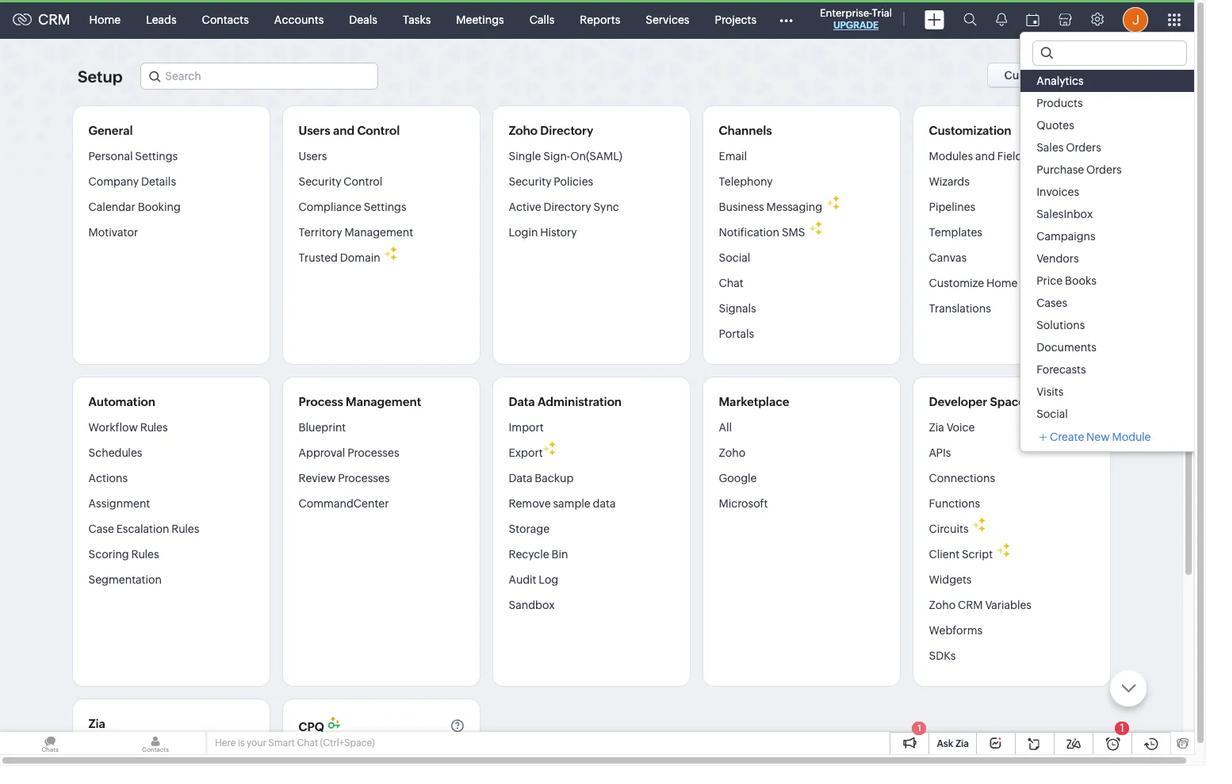 Task type: vqa. For each thing, say whether or not it's contained in the screenshot.
Profile element
yes



Task type: locate. For each thing, give the bounding box(es) containing it.
0 vertical spatial social link
[[719, 245, 751, 270]]

export link
[[509, 440, 543, 466]]

tasks
[[403, 13, 431, 26]]

1 horizontal spatial zia
[[929, 421, 945, 434]]

customize home page
[[929, 277, 1047, 289]]

salesinbox link
[[1021, 203, 1199, 225]]

customize inside button
[[1004, 69, 1060, 82]]

0 vertical spatial processes
[[348, 447, 399, 459]]

0 horizontal spatial security
[[299, 175, 341, 188]]

data down export link
[[509, 472, 533, 485]]

calendar image
[[1026, 13, 1040, 26]]

management up 'domain'
[[345, 226, 413, 239]]

and left fields
[[976, 150, 995, 163]]

crm up the webforms link
[[958, 599, 983, 612]]

recycle
[[509, 548, 549, 561]]

page
[[1020, 277, 1047, 289]]

Search text field
[[141, 63, 378, 89]]

1 vertical spatial zoho
[[719, 447, 746, 459]]

and
[[333, 124, 355, 137], [976, 150, 995, 163]]

log
[[539, 573, 559, 586]]

zia up data enrichment
[[88, 717, 105, 730]]

home link
[[77, 0, 133, 38]]

telephony
[[719, 175, 773, 188]]

zoho up single
[[509, 124, 538, 137]]

0 vertical spatial management
[[345, 226, 413, 239]]

security for security control
[[299, 175, 341, 188]]

0 vertical spatial home
[[89, 13, 121, 26]]

is
[[238, 738, 245, 749]]

sdks
[[929, 650, 956, 662]]

deals link
[[337, 0, 390, 38]]

users
[[299, 124, 330, 137], [299, 150, 327, 163]]

1 horizontal spatial settings
[[364, 201, 407, 213]]

Other Modules field
[[769, 7, 804, 32]]

data enrichment
[[88, 743, 175, 756]]

1 vertical spatial data
[[509, 472, 533, 485]]

crm left home link
[[38, 11, 70, 28]]

products link
[[1021, 92, 1199, 114]]

1 horizontal spatial home
[[987, 277, 1018, 289]]

remove
[[509, 497, 551, 510]]

functions
[[929, 497, 980, 510]]

zoho for zoho
[[719, 447, 746, 459]]

1 vertical spatial crm
[[958, 599, 983, 612]]

audit log
[[509, 573, 559, 586]]

0 horizontal spatial 1
[[918, 723, 921, 733]]

import
[[509, 421, 544, 434]]

functions link
[[929, 491, 980, 516]]

case escalation rules link
[[88, 516, 199, 542]]

visits link
[[1021, 380, 1199, 403]]

google
[[719, 472, 757, 485]]

motivator
[[88, 226, 138, 239]]

control up security control 'link' on the top left of page
[[357, 124, 400, 137]]

single
[[509, 150, 541, 163]]

forecasts link
[[1021, 358, 1199, 380]]

social
[[719, 251, 751, 264], [1037, 407, 1068, 420]]

zoho for zoho crm variables
[[929, 599, 956, 612]]

chats image
[[0, 732, 100, 755]]

login
[[509, 226, 538, 239]]

search element
[[954, 0, 987, 39]]

security up active
[[509, 175, 552, 188]]

zoho crm variables link
[[929, 592, 1032, 618]]

0 vertical spatial and
[[333, 124, 355, 137]]

1 security from the left
[[299, 175, 341, 188]]

social up chat link
[[719, 251, 751, 264]]

signals element
[[987, 0, 1017, 39]]

customize up products
[[1004, 69, 1060, 82]]

escalation
[[116, 523, 169, 535]]

scoring rules link
[[88, 542, 159, 567]]

None field
[[141, 63, 379, 90]]

leads link
[[133, 0, 189, 38]]

0 vertical spatial rules
[[140, 421, 168, 434]]

domain
[[340, 251, 380, 264]]

0 vertical spatial settings
[[135, 150, 178, 163]]

0 vertical spatial orders
[[1066, 141, 1102, 153]]

personal
[[88, 150, 133, 163]]

customize for customize home page
[[929, 277, 984, 289]]

security
[[299, 175, 341, 188], [509, 175, 552, 188]]

users up security control
[[299, 150, 327, 163]]

contacts image
[[105, 732, 205, 755]]

personal settings link
[[88, 149, 178, 169]]

1 horizontal spatial 1
[[1120, 722, 1125, 734]]

client script
[[929, 548, 993, 561]]

2 vertical spatial zoho
[[929, 599, 956, 612]]

0 horizontal spatial and
[[333, 124, 355, 137]]

directory down policies
[[544, 201, 591, 213]]

data administration
[[509, 395, 622, 408]]

social link
[[719, 245, 751, 270], [1021, 403, 1199, 425]]

create
[[1050, 430, 1084, 443]]

contacts link
[[189, 0, 262, 38]]

1 horizontal spatial setup
[[1063, 69, 1094, 82]]

approval processes
[[299, 447, 399, 459]]

data for data backup
[[509, 472, 533, 485]]

enrichment
[[114, 743, 175, 756]]

forecasts
[[1037, 363, 1086, 376]]

1 vertical spatial directory
[[544, 201, 591, 213]]

history
[[540, 226, 577, 239]]

apis link
[[929, 440, 951, 466]]

circuits
[[929, 523, 969, 535]]

products
[[1037, 96, 1083, 109]]

1 vertical spatial processes
[[338, 472, 390, 485]]

2 vertical spatial rules
[[131, 548, 159, 561]]

1 vertical spatial zia
[[88, 717, 105, 730]]

zia for zia voice
[[929, 421, 945, 434]]

export
[[509, 447, 543, 459]]

1 vertical spatial management
[[346, 395, 421, 408]]

orders up "purchase orders"
[[1066, 141, 1102, 153]]

1 vertical spatial control
[[344, 175, 382, 188]]

1 vertical spatial social
[[1037, 407, 1068, 420]]

control inside security control 'link'
[[344, 175, 382, 188]]

0 vertical spatial crm
[[38, 11, 70, 28]]

rules right workflow
[[140, 421, 168, 434]]

security inside 'link'
[[299, 175, 341, 188]]

1 horizontal spatial and
[[976, 150, 995, 163]]

0 vertical spatial zia
[[929, 421, 945, 434]]

webforms
[[929, 624, 983, 637]]

management up approval processes link
[[346, 395, 421, 408]]

2 horizontal spatial zia
[[956, 738, 969, 750]]

0 horizontal spatial zia
[[88, 717, 105, 730]]

vendors
[[1037, 252, 1079, 265]]

scoring rules
[[88, 548, 159, 561]]

orders inside 'link'
[[1066, 141, 1102, 153]]

0 vertical spatial customize
[[1004, 69, 1060, 82]]

2 vertical spatial data
[[88, 743, 112, 756]]

settings for compliance settings
[[364, 201, 407, 213]]

import link
[[509, 420, 544, 440]]

microsoft
[[719, 497, 768, 510]]

invoices link
[[1021, 180, 1199, 203]]

data left enrichment
[[88, 743, 112, 756]]

0 vertical spatial users
[[299, 124, 330, 137]]

zia left voice
[[929, 421, 945, 434]]

0 vertical spatial data
[[509, 395, 535, 408]]

0 horizontal spatial crm
[[38, 11, 70, 28]]

management for process management
[[346, 395, 421, 408]]

security down users link
[[299, 175, 341, 188]]

0 horizontal spatial chat
[[297, 738, 318, 749]]

directory for zoho
[[540, 124, 593, 137]]

zoho link
[[719, 440, 746, 466]]

calls
[[530, 13, 555, 26]]

zoho down all link
[[719, 447, 746, 459]]

assignment link
[[88, 491, 150, 516]]

2 vertical spatial zia
[[956, 738, 969, 750]]

chat up signals link
[[719, 277, 744, 289]]

analytics option
[[1021, 69, 1199, 92]]

social down visits
[[1037, 407, 1068, 420]]

users and control
[[299, 124, 400, 137]]

1 horizontal spatial crm
[[958, 599, 983, 612]]

customize up the translations
[[929, 277, 984, 289]]

list box
[[1021, 69, 1199, 425]]

processes up review processes
[[348, 447, 399, 459]]

1 horizontal spatial customize
[[1004, 69, 1060, 82]]

2 users from the top
[[299, 150, 327, 163]]

control up compliance settings
[[344, 175, 382, 188]]

signals image
[[996, 13, 1007, 26]]

profile image
[[1123, 7, 1148, 32]]

directory up single sign-on(saml)
[[540, 124, 593, 137]]

settings up territory management link
[[364, 201, 407, 213]]

social link up create new module
[[1021, 403, 1199, 425]]

1 vertical spatial orders
[[1087, 163, 1122, 176]]

audit
[[509, 573, 537, 586]]

settings inside 'link'
[[135, 150, 178, 163]]

blueprint
[[299, 421, 346, 434]]

1 vertical spatial customize
[[929, 277, 984, 289]]

settings up details
[[135, 150, 178, 163]]

search image
[[964, 13, 977, 26]]

data up import
[[509, 395, 535, 408]]

1 vertical spatial and
[[976, 150, 995, 163]]

compliance settings link
[[299, 194, 407, 220]]

management for territory management
[[345, 226, 413, 239]]

scoring
[[88, 548, 129, 561]]

1 vertical spatial users
[[299, 150, 327, 163]]

2 security from the left
[[509, 175, 552, 188]]

and for users
[[333, 124, 355, 137]]

new
[[1087, 430, 1110, 443]]

users up users link
[[299, 124, 330, 137]]

rules right escalation
[[172, 523, 199, 535]]

0 horizontal spatial setup
[[78, 67, 123, 85]]

crm link
[[13, 11, 70, 28]]

data
[[593, 497, 616, 510]]

1 vertical spatial social link
[[1021, 403, 1199, 425]]

home
[[89, 13, 121, 26], [987, 277, 1018, 289]]

1 vertical spatial home
[[987, 277, 1018, 289]]

social link down notification
[[719, 245, 751, 270]]

rules down case escalation rules link at left
[[131, 548, 159, 561]]

chat
[[719, 277, 744, 289], [297, 738, 318, 749]]

0 vertical spatial chat
[[719, 277, 744, 289]]

1 users from the top
[[299, 124, 330, 137]]

quotes link
[[1021, 114, 1199, 136]]

territory management link
[[299, 220, 413, 245]]

settings for personal settings
[[135, 150, 178, 163]]

processes for review processes
[[338, 472, 390, 485]]

0 horizontal spatial customize
[[929, 277, 984, 289]]

home left the leads link
[[89, 13, 121, 26]]

data for data enrichment
[[88, 743, 112, 756]]

pipelines link
[[929, 194, 976, 220]]

automation
[[88, 395, 155, 408]]

1 vertical spatial settings
[[364, 201, 407, 213]]

actions link
[[88, 466, 128, 491]]

1 horizontal spatial security
[[509, 175, 552, 188]]

home left page
[[987, 277, 1018, 289]]

0 vertical spatial zoho
[[509, 124, 538, 137]]

motivator link
[[88, 220, 138, 245]]

0 horizontal spatial zoho
[[509, 124, 538, 137]]

zoho directory
[[509, 124, 593, 137]]

login history
[[509, 226, 577, 239]]

0 vertical spatial directory
[[540, 124, 593, 137]]

0 horizontal spatial settings
[[135, 150, 178, 163]]

purchase
[[1037, 163, 1084, 176]]

1 horizontal spatial zoho
[[719, 447, 746, 459]]

orders up invoices link
[[1087, 163, 1122, 176]]

process
[[299, 395, 343, 408]]

chat down cpq
[[297, 738, 318, 749]]

2 horizontal spatial zoho
[[929, 599, 956, 612]]

processes down approval processes link
[[338, 472, 390, 485]]

price books
[[1037, 274, 1097, 287]]

1 vertical spatial rules
[[172, 523, 199, 535]]

script
[[962, 548, 993, 561]]

campaigns link
[[1021, 225, 1199, 247]]

zia right ask
[[956, 738, 969, 750]]

and up security control
[[333, 124, 355, 137]]

zoho down widgets link
[[929, 599, 956, 612]]

sms
[[782, 226, 805, 239]]

security policies
[[509, 175, 593, 188]]

0 vertical spatial social
[[719, 251, 751, 264]]

data backup link
[[509, 466, 574, 491]]



Task type: describe. For each thing, give the bounding box(es) containing it.
(ctrl+space)
[[320, 738, 375, 749]]

projects
[[715, 13, 757, 26]]

telephony link
[[719, 169, 773, 194]]

connections
[[929, 472, 995, 485]]

territory management
[[299, 226, 413, 239]]

sales
[[1037, 141, 1064, 153]]

reports link
[[567, 0, 633, 38]]

schedules link
[[88, 440, 142, 466]]

customize for customize setup
[[1004, 69, 1060, 82]]

signals
[[719, 302, 756, 315]]

0 horizontal spatial social
[[719, 251, 751, 264]]

sdks link
[[929, 643, 956, 669]]

0 horizontal spatial social link
[[719, 245, 751, 270]]

approval processes link
[[299, 440, 399, 466]]

analytics link
[[1021, 69, 1199, 92]]

here
[[215, 738, 236, 749]]

list box containing analytics
[[1021, 69, 1199, 425]]

and for modules
[[976, 150, 995, 163]]

all
[[719, 421, 732, 434]]

booking
[[138, 201, 181, 213]]

business messaging
[[719, 201, 823, 213]]

trusted
[[299, 251, 338, 264]]

zoho for zoho directory
[[509, 124, 538, 137]]

workflow
[[88, 421, 138, 434]]

workflow rules link
[[88, 420, 168, 440]]

portals link
[[719, 321, 754, 347]]

segmentation
[[88, 573, 162, 586]]

data for data administration
[[509, 395, 535, 408]]

1 horizontal spatial social link
[[1021, 403, 1199, 425]]

workflow rules
[[88, 421, 168, 434]]

apis
[[929, 447, 951, 459]]

Search Modules text field
[[1034, 41, 1187, 65]]

processes for approval processes
[[348, 447, 399, 459]]

modules and fields link
[[929, 149, 1028, 169]]

case escalation rules
[[88, 523, 199, 535]]

rules for workflow rules
[[140, 421, 168, 434]]

messaging
[[767, 201, 823, 213]]

ask zia
[[937, 738, 969, 750]]

salesinbox
[[1037, 207, 1093, 220]]

directory for active
[[544, 201, 591, 213]]

company details
[[88, 175, 176, 188]]

solutions
[[1037, 318, 1085, 331]]

reports
[[580, 13, 620, 26]]

1 horizontal spatial chat
[[719, 277, 744, 289]]

smart
[[268, 738, 295, 749]]

orders for purchase orders
[[1087, 163, 1122, 176]]

here is your smart chat (ctrl+space)
[[215, 738, 375, 749]]

process management
[[299, 395, 421, 408]]

customize home page link
[[929, 270, 1047, 296]]

email
[[719, 150, 747, 163]]

templates link
[[929, 220, 983, 245]]

users for users
[[299, 150, 327, 163]]

translations
[[929, 302, 991, 315]]

create new module
[[1050, 430, 1151, 443]]

meetings
[[456, 13, 504, 26]]

create menu element
[[915, 0, 954, 38]]

cases
[[1037, 296, 1068, 309]]

users for users and control
[[299, 124, 330, 137]]

data enrichment link
[[88, 742, 175, 762]]

connections link
[[929, 466, 995, 491]]

cases link
[[1021, 291, 1199, 314]]

review processes
[[299, 472, 390, 485]]

remove sample data link
[[509, 491, 616, 516]]

canvas link
[[929, 245, 967, 270]]

orders for sales orders
[[1066, 141, 1102, 153]]

vendors link
[[1021, 247, 1199, 269]]

details
[[141, 175, 176, 188]]

trusted domain link
[[299, 245, 380, 270]]

profile element
[[1114, 0, 1158, 38]]

accounts link
[[262, 0, 337, 38]]

commandcenter
[[299, 497, 389, 510]]

storage link
[[509, 516, 550, 542]]

sales orders link
[[1021, 136, 1199, 158]]

business messaging link
[[719, 194, 823, 220]]

documents
[[1037, 341, 1097, 353]]

fields
[[997, 150, 1028, 163]]

data backup
[[509, 472, 574, 485]]

1 vertical spatial chat
[[297, 738, 318, 749]]

client
[[929, 548, 960, 561]]

0 vertical spatial control
[[357, 124, 400, 137]]

company
[[88, 175, 139, 188]]

templates
[[929, 226, 983, 239]]

on(saml)
[[570, 150, 623, 163]]

security for security policies
[[509, 175, 552, 188]]

1 horizontal spatial social
[[1037, 407, 1068, 420]]

meetings link
[[444, 0, 517, 38]]

solutions link
[[1021, 314, 1199, 336]]

your
[[247, 738, 266, 749]]

calendar
[[88, 201, 136, 213]]

setup inside button
[[1063, 69, 1094, 82]]

customize setup link
[[988, 63, 1117, 88]]

books
[[1065, 274, 1097, 287]]

rules for scoring rules
[[131, 548, 159, 561]]

notification sms link
[[719, 220, 805, 245]]

active
[[509, 201, 541, 213]]

chat link
[[719, 270, 744, 296]]

recycle bin link
[[509, 542, 568, 567]]

active directory sync
[[509, 201, 619, 213]]

zia for zia
[[88, 717, 105, 730]]

modules
[[929, 150, 973, 163]]

enterprise-trial upgrade
[[820, 7, 892, 31]]

create menu image
[[925, 10, 945, 29]]

0 horizontal spatial home
[[89, 13, 121, 26]]

compliance settings
[[299, 201, 407, 213]]

notification sms
[[719, 226, 805, 239]]



